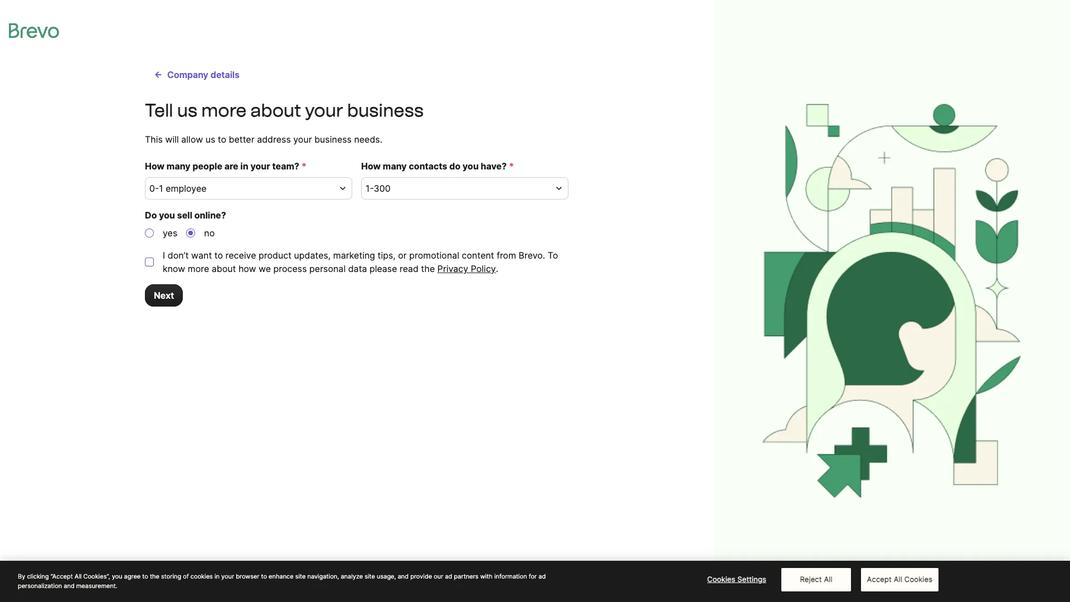 Task type: locate. For each thing, give the bounding box(es) containing it.
0 horizontal spatial and
[[64, 582, 75, 590]]

*
[[302, 161, 307, 172], [509, 161, 514, 172]]

1 horizontal spatial many
[[383, 161, 407, 172]]

more down want
[[188, 263, 209, 274]]

ad right the our
[[445, 573, 452, 580]]

all inside 'by clicking "accept all cookies", you agree to the storing of cookies in your browser to enhance site navigation, analyze site usage, and provide our ad partners with information for ad personalization and measurement.'
[[75, 573, 82, 580]]

navigation,
[[308, 573, 339, 580]]

by
[[18, 573, 25, 580]]

to left better
[[218, 134, 226, 145]]

us right allow
[[206, 134, 215, 145]]

storing
[[161, 573, 181, 580]]

will
[[165, 134, 179, 145]]

how for how many people are in your team? *
[[145, 161, 165, 172]]

do you sell online?
[[145, 210, 226, 221]]

300
[[374, 183, 391, 194]]

many up 300
[[383, 161, 407, 172]]

1 many from the left
[[167, 161, 191, 172]]

2 site from the left
[[365, 573, 375, 580]]

in right are
[[241, 161, 249, 172]]

1 horizontal spatial you
[[159, 210, 175, 221]]

and down "accept
[[64, 582, 75, 590]]

your
[[305, 100, 343, 121], [293, 134, 312, 145], [251, 161, 270, 172], [221, 573, 234, 580]]

updates,
[[294, 250, 331, 261]]

1 vertical spatial us
[[206, 134, 215, 145]]

1 horizontal spatial all
[[824, 575, 833, 584]]

0 horizontal spatial about
[[212, 263, 236, 274]]

promotional
[[409, 250, 459, 261]]

personal
[[309, 263, 346, 274]]

1 horizontal spatial cookies
[[905, 575, 933, 584]]

site right enhance
[[295, 573, 306, 580]]

to right browser
[[261, 573, 267, 580]]

site left "usage,"
[[365, 573, 375, 580]]

want
[[191, 250, 212, 261]]

2 horizontal spatial you
[[463, 161, 479, 172]]

1 vertical spatial the
[[150, 573, 159, 580]]

0 horizontal spatial the
[[150, 573, 159, 580]]

0 horizontal spatial how
[[145, 161, 165, 172]]

all right "accept
[[75, 573, 82, 580]]

many for contacts
[[383, 161, 407, 172]]

1 vertical spatial about
[[212, 263, 236, 274]]

partners
[[454, 573, 479, 580]]

enhance
[[269, 573, 294, 580]]

and
[[398, 573, 409, 580], [64, 582, 75, 590]]

how up 1-
[[361, 161, 381, 172]]

0 horizontal spatial ad
[[445, 573, 452, 580]]

1 horizontal spatial how
[[361, 161, 381, 172]]

needs.
[[354, 134, 383, 145]]

1 how from the left
[[145, 161, 165, 172]]

reject all button
[[782, 568, 851, 591]]

more up better
[[201, 100, 247, 121]]

0 horizontal spatial you
[[112, 573, 122, 580]]

in inside 'by clicking "accept all cookies", you agree to the storing of cookies in your browser to enhance site navigation, analyze site usage, and provide our ad partners with information for ad personalization and measurement.'
[[215, 573, 220, 580]]

the left storing
[[150, 573, 159, 580]]

cookies settings button
[[702, 569, 772, 591]]

1 horizontal spatial us
[[206, 134, 215, 145]]

1 horizontal spatial and
[[398, 573, 409, 580]]

1 vertical spatial business
[[315, 134, 352, 145]]

this
[[145, 134, 163, 145]]

agree
[[124, 573, 141, 580]]

how up 0-
[[145, 161, 165, 172]]

cookies
[[191, 573, 213, 580]]

* right have?
[[509, 161, 514, 172]]

1 horizontal spatial ad
[[539, 573, 546, 580]]

1 horizontal spatial site
[[365, 573, 375, 580]]

1 horizontal spatial *
[[509, 161, 514, 172]]

or
[[398, 250, 407, 261]]

about
[[251, 100, 301, 121], [212, 263, 236, 274]]

next
[[154, 290, 174, 301]]

all right the accept
[[894, 575, 903, 584]]

us
[[177, 100, 197, 121], [206, 134, 215, 145]]

1 horizontal spatial the
[[421, 263, 435, 274]]

1 site from the left
[[295, 573, 306, 580]]

contacts
[[409, 161, 447, 172]]

1 vertical spatial in
[[215, 573, 220, 580]]

and right "usage,"
[[398, 573, 409, 580]]

don't
[[168, 250, 189, 261]]

about down receive
[[212, 263, 236, 274]]

yes
[[163, 227, 177, 239]]

marketing
[[333, 250, 375, 261]]

the down "promotional"
[[421, 263, 435, 274]]

to
[[218, 134, 226, 145], [215, 250, 223, 261], [142, 573, 148, 580], [261, 573, 267, 580]]

many up 0-1 employee
[[167, 161, 191, 172]]

no
[[204, 227, 215, 239]]

1 cookies from the left
[[708, 575, 736, 584]]

ad right for in the bottom of the page
[[539, 573, 546, 580]]

process
[[274, 263, 307, 274]]

ad
[[445, 573, 452, 580], [539, 573, 546, 580]]

your inside 'by clicking "accept all cookies", you agree to the storing of cookies in your browser to enhance site navigation, analyze site usage, and provide our ad partners with information for ad personalization and measurement.'
[[221, 573, 234, 580]]

0 vertical spatial in
[[241, 161, 249, 172]]

us right tell
[[177, 100, 197, 121]]

reject all
[[800, 575, 833, 584]]

0 horizontal spatial site
[[295, 573, 306, 580]]

cookies
[[708, 575, 736, 584], [905, 575, 933, 584]]

address
[[257, 134, 291, 145]]

allow
[[181, 134, 203, 145]]

usage,
[[377, 573, 396, 580]]

0 horizontal spatial many
[[167, 161, 191, 172]]

cookies right the accept
[[905, 575, 933, 584]]

all right reject
[[824, 575, 833, 584]]

2 many from the left
[[383, 161, 407, 172]]

about up address
[[251, 100, 301, 121]]

the inside i don't want to receive product updates, marketing tips, or promotional content from brevo. to know more about how we process personal data please read the
[[421, 263, 435, 274]]

team?
[[272, 161, 299, 172]]

0 horizontal spatial cookies
[[708, 575, 736, 584]]

0 vertical spatial business
[[347, 100, 424, 121]]

2 cookies from the left
[[905, 575, 933, 584]]

company details
[[167, 69, 240, 80]]

1 vertical spatial more
[[188, 263, 209, 274]]

0 vertical spatial about
[[251, 100, 301, 121]]

1
[[159, 183, 163, 194]]

business
[[347, 100, 424, 121], [315, 134, 352, 145]]

0 vertical spatial the
[[421, 263, 435, 274]]

0 horizontal spatial in
[[215, 573, 220, 580]]

how
[[239, 263, 256, 274]]

1 horizontal spatial in
[[241, 161, 249, 172]]

business left needs.
[[315, 134, 352, 145]]

company details button
[[145, 64, 249, 86]]

2 how from the left
[[361, 161, 381, 172]]

of
[[183, 573, 189, 580]]

data
[[348, 263, 367, 274]]

0 horizontal spatial *
[[302, 161, 307, 172]]

information
[[495, 573, 527, 580]]

this will allow us to better address your business needs.
[[145, 134, 383, 145]]

all for reject all
[[824, 575, 833, 584]]

about inside i don't want to receive product updates, marketing tips, or promotional content from brevo. to know more about how we process personal data please read the
[[212, 263, 236, 274]]

cookies left settings
[[708, 575, 736, 584]]

how
[[145, 161, 165, 172], [361, 161, 381, 172]]

brevo.
[[519, 250, 545, 261]]

business up needs.
[[347, 100, 424, 121]]

in right cookies
[[215, 573, 220, 580]]

cookies settings
[[708, 575, 767, 584]]

2 horizontal spatial all
[[894, 575, 903, 584]]

0 horizontal spatial all
[[75, 573, 82, 580]]

0 vertical spatial us
[[177, 100, 197, 121]]

to right want
[[215, 250, 223, 261]]

all
[[75, 573, 82, 580], [824, 575, 833, 584], [894, 575, 903, 584]]

* right 'team?'
[[302, 161, 307, 172]]

in
[[241, 161, 249, 172], [215, 573, 220, 580]]

more
[[201, 100, 247, 121], [188, 263, 209, 274]]

many
[[167, 161, 191, 172], [383, 161, 407, 172]]

2 vertical spatial you
[[112, 573, 122, 580]]

how for how many contacts do you have? *
[[361, 161, 381, 172]]

many for people
[[167, 161, 191, 172]]

you
[[463, 161, 479, 172], [159, 210, 175, 221], [112, 573, 122, 580]]



Task type: vqa. For each thing, say whether or not it's contained in the screenshot.
you inside the By clicking "Accept All Cookies", you agree to the storing of cookies in your browser to enhance site navigation, analyze site usage, and provide our ad partners with information for ad personalization and measurement.
yes



Task type: describe. For each thing, give the bounding box(es) containing it.
2 ad from the left
[[539, 573, 546, 580]]

online?
[[194, 210, 226, 221]]

2 * from the left
[[509, 161, 514, 172]]

company
[[167, 69, 208, 80]]

to
[[548, 250, 558, 261]]

the inside 'by clicking "accept all cookies", you agree to the storing of cookies in your browser to enhance site navigation, analyze site usage, and provide our ad partners with information for ad personalization and measurement.'
[[150, 573, 159, 580]]

privacy
[[438, 263, 468, 274]]

employee
[[166, 183, 207, 194]]

cookies inside accept all cookies button
[[905, 575, 933, 584]]

from
[[497, 250, 516, 261]]

1-
[[366, 183, 374, 194]]

please
[[370, 263, 397, 274]]

cookies",
[[83, 573, 110, 580]]

next button
[[145, 284, 183, 307]]

analyze
[[341, 573, 363, 580]]

all for accept all cookies
[[894, 575, 903, 584]]

settings
[[738, 575, 767, 584]]

better
[[229, 134, 255, 145]]

accept all cookies button
[[861, 568, 939, 591]]

sell
[[177, 210, 192, 221]]

i don't want to receive product updates, marketing tips, or promotional content from brevo. to know more about how we process personal data please read the
[[163, 250, 558, 274]]

to inside i don't want to receive product updates, marketing tips, or promotional content from brevo. to know more about how we process personal data please read the
[[215, 250, 223, 261]]

1 * from the left
[[302, 161, 307, 172]]

tell
[[145, 100, 173, 121]]

.
[[496, 263, 499, 274]]

to right agree at the bottom
[[142, 573, 148, 580]]

content
[[462, 250, 494, 261]]

1 vertical spatial and
[[64, 582, 75, 590]]

1-300 button
[[361, 177, 569, 200]]

our
[[434, 573, 443, 580]]

know
[[163, 263, 185, 274]]

0 vertical spatial and
[[398, 573, 409, 580]]

1 vertical spatial you
[[159, 210, 175, 221]]

i
[[163, 250, 165, 261]]

product
[[259, 250, 292, 261]]

details
[[211, 69, 240, 80]]

0 vertical spatial you
[[463, 161, 479, 172]]

privacy policy .
[[438, 263, 499, 274]]

clicking
[[27, 573, 49, 580]]

"accept
[[51, 573, 73, 580]]

we
[[259, 263, 271, 274]]

accept
[[867, 575, 892, 584]]

privacy policy link
[[438, 262, 496, 275]]

receive
[[226, 250, 256, 261]]

do
[[450, 161, 461, 172]]

do
[[145, 210, 157, 221]]

provide
[[410, 573, 432, 580]]

more inside i don't want to receive product updates, marketing tips, or promotional content from brevo. to know more about how we process personal data please read the
[[188, 263, 209, 274]]

accept all cookies
[[867, 575, 933, 584]]

browser
[[236, 573, 260, 580]]

1 ad from the left
[[445, 573, 452, 580]]

0-1 employee button
[[145, 177, 352, 200]]

0-1 employee
[[149, 183, 207, 194]]

0 vertical spatial more
[[201, 100, 247, 121]]

personalization
[[18, 582, 62, 590]]

how many contacts do you have? *
[[361, 161, 514, 172]]

tips,
[[378, 250, 396, 261]]

tell us more about your business
[[145, 100, 424, 121]]

read
[[400, 263, 419, 274]]

1 horizontal spatial about
[[251, 100, 301, 121]]

people
[[193, 161, 222, 172]]

1-300
[[366, 183, 391, 194]]

0 horizontal spatial us
[[177, 100, 197, 121]]

measurement.
[[76, 582, 118, 590]]

with
[[480, 573, 493, 580]]

for
[[529, 573, 537, 580]]

you inside 'by clicking "accept all cookies", you agree to the storing of cookies in your browser to enhance site navigation, analyze site usage, and provide our ad partners with information for ad personalization and measurement.'
[[112, 573, 122, 580]]

by clicking "accept all cookies", you agree to the storing of cookies in your browser to enhance site navigation, analyze site usage, and provide our ad partners with information for ad personalization and measurement.
[[18, 573, 546, 590]]

have?
[[481, 161, 507, 172]]

how many people are in your team? *
[[145, 161, 307, 172]]

policy
[[471, 263, 496, 274]]

0-
[[149, 183, 159, 194]]

reject
[[800, 575, 822, 584]]

cookies inside 'cookies settings' button
[[708, 575, 736, 584]]

are
[[225, 161, 238, 172]]



